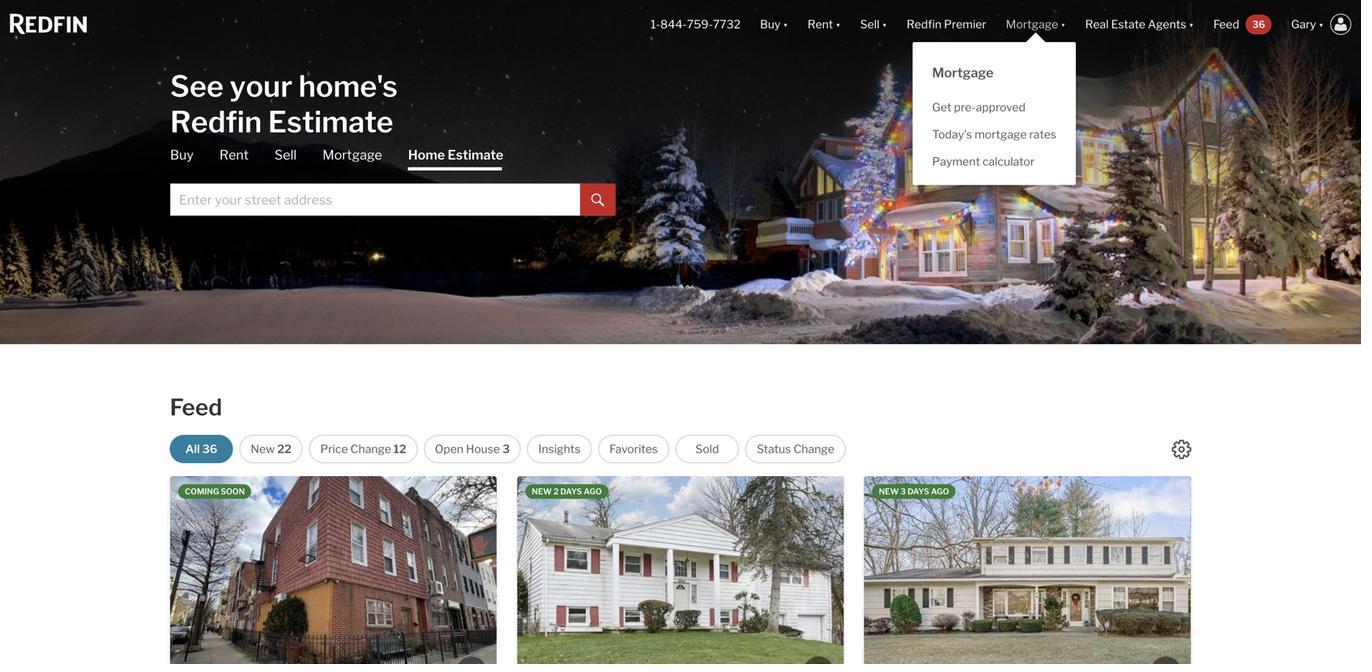 Task type: describe. For each thing, give the bounding box(es) containing it.
2
[[554, 487, 559, 497]]

get
[[932, 100, 952, 114]]

new 2 days ago
[[532, 487, 602, 497]]

mortgage for mortgage ▾
[[1006, 17, 1058, 31]]

7732
[[713, 17, 741, 31]]

new 3 days ago
[[879, 487, 949, 497]]

see
[[170, 68, 224, 104]]

today's mortgage rates link
[[913, 121, 1076, 148]]

payment calculator
[[932, 155, 1035, 169]]

22
[[277, 442, 292, 456]]

change for status
[[794, 442, 834, 456]]

gary
[[1291, 17, 1316, 31]]

coming
[[185, 487, 219, 497]]

1-844-759-7732
[[651, 17, 741, 31]]

844-
[[660, 17, 687, 31]]

buy for buy
[[170, 147, 194, 163]]

redfin premier
[[907, 17, 987, 31]]

open house 3
[[435, 442, 510, 456]]

1 photo of 7 yorkshire dr, suffern, ny 10901 image from the left
[[517, 476, 844, 664]]

rent link
[[220, 146, 249, 164]]

2 photo of 1 astri ct, suffern, ny 10901 image from the left
[[1191, 476, 1361, 664]]

▾ for mortgage ▾
[[1061, 17, 1066, 31]]

all
[[185, 442, 200, 456]]

price change 12
[[320, 442, 406, 456]]

rent ▾ button
[[798, 0, 851, 49]]

calculator
[[983, 155, 1035, 169]]

ago for new 3 days ago
[[931, 487, 949, 497]]

1 photo of 1 astri ct, suffern, ny 10901 image from the left
[[864, 476, 1191, 664]]

redfin inside button
[[907, 17, 942, 31]]

new 22
[[251, 442, 292, 456]]

home estimate
[[408, 147, 503, 163]]

premier
[[944, 17, 987, 31]]

rent for rent
[[220, 147, 249, 163]]

payment calculator link
[[913, 148, 1076, 175]]

mortgage
[[975, 128, 1027, 141]]

new for new 2 days ago
[[532, 487, 552, 497]]

agents
[[1148, 17, 1186, 31]]

mortgage ▾
[[1006, 17, 1066, 31]]

buy ▾
[[760, 17, 788, 31]]

sell ▾ button
[[851, 0, 897, 49]]

1-
[[651, 17, 660, 31]]

real estate agents ▾
[[1085, 17, 1194, 31]]

today's
[[932, 128, 972, 141]]

days for 2
[[560, 487, 582, 497]]

rates
[[1029, 128, 1056, 141]]

Insights radio
[[527, 435, 592, 463]]

0 vertical spatial feed
[[1214, 17, 1239, 31]]

1 vertical spatial estimate
[[448, 147, 503, 163]]

buy for buy ▾
[[760, 17, 781, 31]]

house
[[466, 442, 500, 456]]

gary ▾
[[1291, 17, 1324, 31]]

redfin premier button
[[897, 0, 996, 49]]

payment
[[932, 155, 980, 169]]

buy ▾ button
[[760, 0, 788, 49]]

rent for rent ▾
[[808, 17, 833, 31]]

mortgage ▾ button
[[1006, 0, 1066, 49]]

get pre-approved
[[932, 100, 1026, 114]]



Task type: locate. For each thing, give the bounding box(es) containing it.
feed right the agents
[[1214, 17, 1239, 31]]

1 ▾ from the left
[[783, 17, 788, 31]]

photo of 105 roebling st, williamsburg, ny 11211 image
[[170, 476, 497, 664], [497, 476, 823, 664]]

1 vertical spatial rent
[[220, 147, 249, 163]]

0 vertical spatial mortgage
[[1006, 17, 1058, 31]]

submit search image
[[591, 194, 604, 207]]

0 horizontal spatial redfin
[[170, 104, 262, 140]]

real estate agents ▾ link
[[1085, 0, 1194, 49]]

ago
[[584, 487, 602, 497], [931, 487, 949, 497]]

0 horizontal spatial days
[[560, 487, 582, 497]]

2 days from the left
[[908, 487, 929, 497]]

2 vertical spatial mortgage
[[323, 147, 382, 163]]

1 horizontal spatial ago
[[931, 487, 949, 497]]

sell link
[[275, 146, 297, 164]]

sold
[[695, 442, 719, 456]]

buy left rent 'link' on the top left
[[170, 147, 194, 163]]

2 photo of 7 yorkshire dr, suffern, ny 10901 image from the left
[[844, 476, 1170, 664]]

estimate right home
[[448, 147, 503, 163]]

▾ for rent ▾
[[836, 17, 841, 31]]

coming soon
[[185, 487, 245, 497]]

change inside option
[[794, 442, 834, 456]]

Sold radio
[[676, 435, 739, 463]]

1 horizontal spatial estimate
[[448, 147, 503, 163]]

0 horizontal spatial estimate
[[268, 104, 393, 140]]

Enter your street address search field
[[170, 184, 580, 216]]

mortgage inside dropdown button
[[1006, 17, 1058, 31]]

0 horizontal spatial mortgage
[[323, 147, 382, 163]]

buy ▾ button
[[750, 0, 798, 49]]

rent inside rent ▾ dropdown button
[[808, 17, 833, 31]]

redfin left premier
[[907, 17, 942, 31]]

36 left the "gary" at top
[[1252, 18, 1265, 30]]

1 horizontal spatial mortgage
[[932, 65, 994, 81]]

0 horizontal spatial rent
[[220, 147, 249, 163]]

option group containing all
[[170, 435, 846, 463]]

rent right buy ▾
[[808, 17, 833, 31]]

0 vertical spatial rent
[[808, 17, 833, 31]]

1-844-759-7732 link
[[651, 17, 741, 31]]

sell ▾ button
[[860, 0, 887, 49]]

2 photo of 105 roebling st, williamsburg, ny 11211 image from the left
[[497, 476, 823, 664]]

1 photo of 105 roebling st, williamsburg, ny 11211 image from the left
[[170, 476, 497, 664]]

3
[[502, 442, 510, 456], [901, 487, 906, 497]]

▾ left real on the right of the page
[[1061, 17, 1066, 31]]

0 vertical spatial sell
[[860, 17, 880, 31]]

new for new 3 days ago
[[879, 487, 899, 497]]

▾ inside rent ▾ dropdown button
[[836, 17, 841, 31]]

▾ inside the 'real estate agents ▾' link
[[1189, 17, 1194, 31]]

Status Change radio
[[745, 435, 846, 463]]

mortgage link
[[323, 146, 382, 164]]

0 vertical spatial redfin
[[907, 17, 942, 31]]

insights
[[538, 442, 581, 456]]

mortgage up enter your street address search box
[[323, 147, 382, 163]]

sell ▾
[[860, 17, 887, 31]]

1 horizontal spatial buy
[[760, 17, 781, 31]]

6 ▾ from the left
[[1319, 17, 1324, 31]]

sell for sell ▾
[[860, 17, 880, 31]]

0 horizontal spatial 36
[[202, 442, 217, 456]]

change right status
[[794, 442, 834, 456]]

▾ for gary ▾
[[1319, 17, 1324, 31]]

mortgage for mortgage link
[[323, 147, 382, 163]]

sell for sell
[[275, 147, 297, 163]]

1 vertical spatial buy
[[170, 147, 194, 163]]

change left 12
[[350, 442, 391, 456]]

buy inside dropdown button
[[760, 17, 781, 31]]

sell down see your home's redfin estimate
[[275, 147, 297, 163]]

feed up all
[[170, 394, 222, 421]]

Favorites radio
[[598, 435, 669, 463]]

tab list
[[170, 146, 616, 216]]

2 ago from the left
[[931, 487, 949, 497]]

status change
[[757, 442, 834, 456]]

estimate
[[268, 104, 393, 140], [448, 147, 503, 163]]

0 horizontal spatial ago
[[584, 487, 602, 497]]

estimate inside see your home's redfin estimate
[[268, 104, 393, 140]]

Open House radio
[[424, 435, 521, 463]]

▾ inside mortgage ▾ dropdown button
[[1061, 17, 1066, 31]]

▾ for buy ▾
[[783, 17, 788, 31]]

see your home's redfin estimate
[[170, 68, 398, 140]]

▾ right the "gary" at top
[[1319, 17, 1324, 31]]

real
[[1085, 17, 1109, 31]]

▾ right the rent ▾
[[882, 17, 887, 31]]

2 horizontal spatial mortgage
[[1006, 17, 1058, 31]]

36 inside all option
[[202, 442, 217, 456]]

estimate up mortgage link
[[268, 104, 393, 140]]

change
[[350, 442, 391, 456], [794, 442, 834, 456]]

rent
[[808, 17, 833, 31], [220, 147, 249, 163]]

estate
[[1111, 17, 1146, 31]]

1 vertical spatial mortgage
[[932, 65, 994, 81]]

days for 3
[[908, 487, 929, 497]]

ago for new 2 days ago
[[584, 487, 602, 497]]

all 36
[[185, 442, 217, 456]]

0 vertical spatial buy
[[760, 17, 781, 31]]

1 days from the left
[[560, 487, 582, 497]]

tab list containing buy
[[170, 146, 616, 216]]

0 horizontal spatial feed
[[170, 394, 222, 421]]

▾ inside buy ▾ dropdown button
[[783, 17, 788, 31]]

0 horizontal spatial 3
[[502, 442, 510, 456]]

1 new from the left
[[532, 487, 552, 497]]

1 vertical spatial feed
[[170, 394, 222, 421]]

soon
[[221, 487, 245, 497]]

mortgage
[[1006, 17, 1058, 31], [932, 65, 994, 81], [323, 147, 382, 163]]

12
[[394, 442, 406, 456]]

2 ▾ from the left
[[836, 17, 841, 31]]

change inside radio
[[350, 442, 391, 456]]

1 ago from the left
[[584, 487, 602, 497]]

favorites
[[610, 442, 658, 456]]

pre-
[[954, 100, 976, 114]]

759-
[[687, 17, 713, 31]]

1 horizontal spatial new
[[879, 487, 899, 497]]

sell right the rent ▾
[[860, 17, 880, 31]]

photo of 1 astri ct, suffern, ny 10901 image
[[864, 476, 1191, 664], [1191, 476, 1361, 664]]

feed
[[1214, 17, 1239, 31], [170, 394, 222, 421]]

rent ▾ button
[[808, 0, 841, 49]]

0 horizontal spatial new
[[532, 487, 552, 497]]

▾ right the agents
[[1189, 17, 1194, 31]]

new
[[532, 487, 552, 497], [879, 487, 899, 497]]

0 horizontal spatial sell
[[275, 147, 297, 163]]

2 change from the left
[[794, 442, 834, 456]]

0 vertical spatial 3
[[502, 442, 510, 456]]

home
[[408, 147, 445, 163]]

▾ inside sell ▾ dropdown button
[[882, 17, 887, 31]]

approved
[[976, 100, 1026, 114]]

rent ▾
[[808, 17, 841, 31]]

buy
[[760, 17, 781, 31], [170, 147, 194, 163]]

1 vertical spatial sell
[[275, 147, 297, 163]]

sell inside sell ▾ dropdown button
[[860, 17, 880, 31]]

sell
[[860, 17, 880, 31], [275, 147, 297, 163]]

mortgage left real on the right of the page
[[1006, 17, 1058, 31]]

Price Change radio
[[309, 435, 418, 463]]

1 vertical spatial 3
[[901, 487, 906, 497]]

▾ left the rent ▾
[[783, 17, 788, 31]]

rent inside tab list
[[220, 147, 249, 163]]

36
[[1252, 18, 1265, 30], [202, 442, 217, 456]]

3 ▾ from the left
[[882, 17, 887, 31]]

1 change from the left
[[350, 442, 391, 456]]

days
[[560, 487, 582, 497], [908, 487, 929, 497]]

rent left sell link
[[220, 147, 249, 163]]

status
[[757, 442, 791, 456]]

your
[[230, 68, 292, 104]]

get pre-approved link
[[913, 94, 1076, 121]]

mortgage inside dialog
[[932, 65, 994, 81]]

change for price
[[350, 442, 391, 456]]

real estate agents ▾ button
[[1076, 0, 1204, 49]]

price
[[320, 442, 348, 456]]

today's mortgage rates
[[932, 128, 1056, 141]]

buy link
[[170, 146, 194, 164]]

1 vertical spatial redfin
[[170, 104, 262, 140]]

home's
[[299, 68, 398, 104]]

5 ▾ from the left
[[1189, 17, 1194, 31]]

open
[[435, 442, 464, 456]]

▾
[[783, 17, 788, 31], [836, 17, 841, 31], [882, 17, 887, 31], [1061, 17, 1066, 31], [1189, 17, 1194, 31], [1319, 17, 1324, 31]]

New radio
[[240, 435, 303, 463]]

0 vertical spatial 36
[[1252, 18, 1265, 30]]

All radio
[[170, 435, 233, 463]]

1 horizontal spatial 36
[[1252, 18, 1265, 30]]

1 horizontal spatial change
[[794, 442, 834, 456]]

home estimate link
[[408, 146, 503, 171]]

1 horizontal spatial rent
[[808, 17, 833, 31]]

1 horizontal spatial feed
[[1214, 17, 1239, 31]]

1 horizontal spatial days
[[908, 487, 929, 497]]

1 horizontal spatial 3
[[901, 487, 906, 497]]

buy right 7732
[[760, 17, 781, 31]]

redfin up rent 'link' on the top left
[[170, 104, 262, 140]]

redfin
[[907, 17, 942, 31], [170, 104, 262, 140]]

0 horizontal spatial change
[[350, 442, 391, 456]]

4 ▾ from the left
[[1061, 17, 1066, 31]]

mortgage up pre-
[[932, 65, 994, 81]]

0 vertical spatial estimate
[[268, 104, 393, 140]]

option group
[[170, 435, 846, 463]]

3 inside open house radio
[[502, 442, 510, 456]]

2 new from the left
[[879, 487, 899, 497]]

redfin inside see your home's redfin estimate
[[170, 104, 262, 140]]

mortgage dialog
[[913, 32, 1076, 185]]

1 horizontal spatial sell
[[860, 17, 880, 31]]

1 vertical spatial 36
[[202, 442, 217, 456]]

new
[[251, 442, 275, 456]]

photo of 7 yorkshire dr, suffern, ny 10901 image
[[517, 476, 844, 664], [844, 476, 1170, 664]]

▾ left the sell ▾
[[836, 17, 841, 31]]

▾ for sell ▾
[[882, 17, 887, 31]]

0 horizontal spatial buy
[[170, 147, 194, 163]]

1 horizontal spatial redfin
[[907, 17, 942, 31]]

36 right all
[[202, 442, 217, 456]]



Task type: vqa. For each thing, say whether or not it's contained in the screenshot.
ACT.
no



